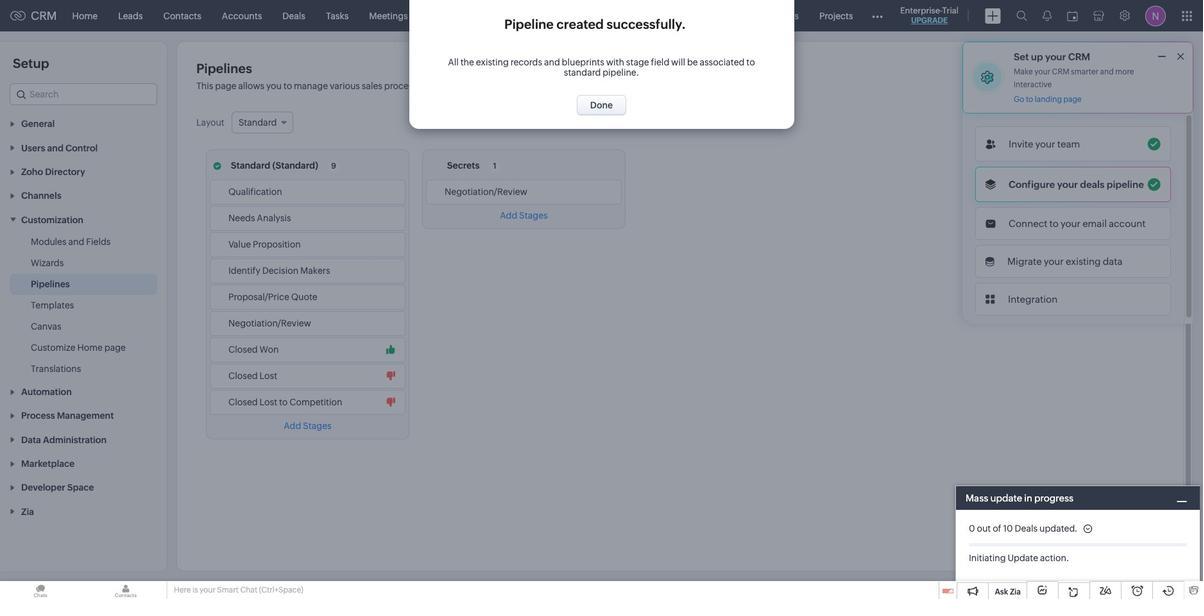 Task type: vqa. For each thing, say whether or not it's contained in the screenshot.
the Services link
yes



Task type: locate. For each thing, give the bounding box(es) containing it.
1 horizontal spatial negotiation/review
[[445, 187, 527, 197]]

your left deals
[[1057, 179, 1078, 190]]

closed for closed won
[[228, 345, 258, 355]]

0 vertical spatial deals
[[283, 11, 305, 21]]

to right associated
[[746, 57, 755, 67]]

make
[[1014, 67, 1033, 76]]

invite your team
[[1009, 139, 1080, 150]]

pipelines up 'templates'
[[31, 279, 70, 289]]

1 vertical spatial the
[[487, 81, 500, 91]]

crm link
[[10, 9, 57, 22]]

1 vertical spatial closed
[[228, 371, 258, 381]]

projects link
[[809, 0, 864, 31]]

calendar image
[[1067, 11, 1078, 21]]

add stages for qualification
[[284, 421, 332, 431]]

and left fields
[[68, 237, 84, 247]]

you
[[266, 81, 282, 91]]

accounts link
[[212, 0, 272, 31]]

1 horizontal spatial existing
[[1066, 256, 1101, 267]]

pipelines inside 'customization' region
[[31, 279, 70, 289]]

needs analysis
[[228, 213, 291, 223]]

products link
[[571, 0, 629, 31]]

in right update
[[1024, 493, 1033, 504]]

0 vertical spatial page
[[215, 81, 236, 91]]

1 horizontal spatial in
[[1024, 493, 1033, 504]]

lost down closed lost
[[260, 397, 277, 407]]

existing inside all the existing records and blueprints with stage field will be associated to standard pipeline.
[[476, 57, 509, 67]]

existing up deal at the left top of page
[[476, 57, 509, 67]]

2 horizontal spatial and
[[1100, 67, 1114, 76]]

1 vertical spatial add stages
[[284, 421, 332, 431]]

pipeline inside button
[[1112, 117, 1146, 127]]

crm
[[31, 9, 57, 22], [1068, 51, 1090, 62], [1052, 67, 1070, 76]]

decision
[[262, 266, 299, 276]]

1 vertical spatial stages
[[303, 421, 332, 431]]

leads link
[[108, 0, 153, 31]]

projects
[[819, 11, 853, 21]]

1 horizontal spatial add
[[500, 210, 517, 221]]

profile element
[[1138, 0, 1174, 31]]

0 vertical spatial closed
[[228, 345, 258, 355]]

3 closed from the top
[[228, 397, 258, 407]]

templates
[[31, 300, 74, 310]]

0 horizontal spatial the
[[461, 57, 474, 67]]

proposal/price
[[228, 292, 289, 302]]

wizards
[[31, 258, 64, 268]]

2 closed from the top
[[228, 371, 258, 381]]

and left more on the top of the page
[[1100, 67, 1114, 76]]

the left deal at the left top of page
[[487, 81, 500, 91]]

0 horizontal spatial add
[[284, 421, 301, 431]]

customize home page link
[[31, 341, 126, 354]]

team
[[1057, 139, 1080, 150]]

1 vertical spatial lost
[[260, 397, 277, 407]]

0 horizontal spatial stages
[[303, 421, 332, 431]]

negotiation/review up won
[[228, 318, 311, 329]]

deals
[[283, 11, 305, 21], [1015, 524, 1038, 534]]

customize
[[31, 343, 75, 353]]

deals
[[1080, 179, 1105, 190]]

0 horizontal spatial pipelines
[[31, 279, 70, 289]]

services link
[[753, 0, 809, 31]]

to right go
[[1026, 95, 1033, 104]]

the
[[461, 57, 474, 67], [487, 81, 500, 91]]

1 vertical spatial existing
[[1066, 256, 1101, 267]]

2 vertical spatial closed
[[228, 397, 258, 407]]

1 horizontal spatial stages
[[519, 210, 548, 221]]

crm left home "link"
[[31, 9, 57, 22]]

translations link
[[31, 362, 81, 375]]

deals link
[[272, 0, 316, 31]]

0 vertical spatial stages
[[519, 210, 548, 221]]

closed for closed lost to competition
[[228, 397, 258, 407]]

closed left won
[[228, 345, 258, 355]]

chats image
[[0, 581, 81, 599]]

crm up smarter on the top
[[1068, 51, 1090, 62]]

interactive
[[1014, 80, 1052, 89]]

set up your crm make your crm smarter and more interactive go to landing page
[[1014, 51, 1134, 104]]

is
[[192, 586, 198, 595]]

page right customize
[[105, 343, 126, 353]]

page right landing
[[1064, 95, 1082, 104]]

analysis
[[257, 213, 291, 223]]

0 vertical spatial the
[[461, 57, 474, 67]]

home inside 'customization' region
[[77, 343, 103, 353]]

account
[[1109, 218, 1146, 229]]

contacts
[[163, 11, 201, 21]]

2 horizontal spatial page
[[1064, 95, 1082, 104]]

0 horizontal spatial and
[[68, 237, 84, 247]]

1 lost from the top
[[260, 371, 277, 381]]

and inside set up your crm make your crm smarter and more interactive go to landing page
[[1100, 67, 1114, 76]]

0 vertical spatial lost
[[260, 371, 277, 381]]

1 horizontal spatial deals
[[1015, 524, 1038, 534]]

the right all
[[461, 57, 474, 67]]

add stages for negotiation/review
[[500, 210, 548, 221]]

home
[[72, 11, 98, 21], [77, 343, 103, 353]]

0 horizontal spatial pipeline
[[504, 17, 554, 31]]

in
[[552, 81, 559, 91], [1024, 493, 1033, 504]]

organising
[[440, 81, 485, 91]]

closed lost
[[228, 371, 277, 381]]

value
[[228, 239, 251, 250]]

1 horizontal spatial and
[[544, 57, 560, 67]]

0 vertical spatial pipelines
[[196, 61, 252, 76]]

pipeline.
[[603, 67, 639, 78]]

add stages
[[500, 210, 548, 221], [284, 421, 332, 431]]

successfully.
[[607, 17, 686, 31]]

new
[[1091, 117, 1110, 127]]

page inside set up your crm make your crm smarter and more interactive go to landing page
[[1064, 95, 1082, 104]]

deals left tasks link
[[283, 11, 305, 21]]

closed down closed won
[[228, 371, 258, 381]]

crm left smarter on the top
[[1052, 67, 1070, 76]]

2 lost from the top
[[260, 397, 277, 407]]

initiating update action.
[[969, 553, 1069, 563]]

1 vertical spatial add
[[284, 421, 301, 431]]

and right records
[[544, 57, 560, 67]]

processes
[[384, 81, 427, 91]]

1 vertical spatial pipelines
[[31, 279, 70, 289]]

tasks
[[326, 11, 349, 21]]

1 horizontal spatial add stages
[[500, 210, 548, 221]]

lost down won
[[260, 371, 277, 381]]

qualification
[[228, 187, 282, 197]]

in right stages
[[552, 81, 559, 91]]

0 vertical spatial add stages
[[500, 210, 548, 221]]

1 horizontal spatial pipelines
[[196, 61, 252, 76]]

home right customize
[[77, 343, 103, 353]]

email
[[1083, 218, 1107, 229]]

existing left data
[[1066, 256, 1101, 267]]

0 horizontal spatial deals
[[283, 11, 305, 21]]

page
[[215, 81, 236, 91], [1064, 95, 1082, 104], [105, 343, 126, 353]]

translations
[[31, 364, 81, 374]]

0 horizontal spatial negotiation/review
[[228, 318, 311, 329]]

0 horizontal spatial page
[[105, 343, 126, 353]]

proposition
[[253, 239, 301, 250]]

1 vertical spatial crm
[[1068, 51, 1090, 62]]

2 vertical spatial page
[[105, 343, 126, 353]]

0 vertical spatial existing
[[476, 57, 509, 67]]

0 horizontal spatial add stages
[[284, 421, 332, 431]]

home link
[[62, 0, 108, 31]]

your right is
[[200, 586, 216, 595]]

pipeline up records
[[504, 17, 554, 31]]

zia
[[1010, 588, 1021, 596]]

deals right 10 at the bottom of the page
[[1015, 524, 1038, 534]]

quotes
[[639, 11, 670, 21]]

lost for closed lost
[[260, 371, 277, 381]]

0 horizontal spatial existing
[[476, 57, 509, 67]]

configure your deals pipeline
[[1009, 179, 1144, 190]]

1 vertical spatial in
[[1024, 493, 1033, 504]]

meetings link
[[359, 0, 418, 31]]

home left the leads link on the left top of page
[[72, 11, 98, 21]]

home inside "link"
[[72, 11, 98, 21]]

negotiation/review down 1
[[445, 187, 527, 197]]

to inside all the existing records and blueprints with stage field will be associated to standard pipeline.
[[746, 57, 755, 67]]

more
[[1116, 67, 1134, 76]]

0 vertical spatial add
[[500, 210, 517, 221]]

1 vertical spatial home
[[77, 343, 103, 353]]

connect
[[1009, 218, 1048, 229]]

existing
[[476, 57, 509, 67], [1066, 256, 1101, 267]]

pipelines up the this
[[196, 61, 252, 76]]

stages
[[523, 81, 550, 91]]

modules
[[31, 237, 67, 247]]

0 vertical spatial pipeline
[[504, 17, 554, 31]]

to left the 'competition'
[[279, 397, 288, 407]]

invite
[[1009, 139, 1033, 150]]

your right up
[[1045, 51, 1066, 62]]

signals element
[[1035, 0, 1059, 31]]

1 vertical spatial page
[[1064, 95, 1082, 104]]

page right the this
[[215, 81, 236, 91]]

setup
[[13, 56, 49, 71]]

1 vertical spatial pipeline
[[1112, 117, 1146, 127]]

1 vertical spatial negotiation/review
[[228, 318, 311, 329]]

your left email on the right top of the page
[[1061, 218, 1081, 229]]

won
[[260, 345, 279, 355]]

closed down closed lost
[[228, 397, 258, 407]]

1 horizontal spatial the
[[487, 81, 500, 91]]

contacts link
[[153, 0, 212, 31]]

will
[[671, 57, 685, 67]]

connect to your email account
[[1009, 218, 1146, 229]]

1 vertical spatial deals
[[1015, 524, 1038, 534]]

to inside set up your crm make your crm smarter and more interactive go to landing page
[[1026, 95, 1033, 104]]

1 closed from the top
[[228, 345, 258, 355]]

stages
[[519, 210, 548, 221], [303, 421, 332, 431]]

create menu image
[[985, 8, 1001, 23]]

0 vertical spatial home
[[72, 11, 98, 21]]

0 horizontal spatial in
[[552, 81, 559, 91]]

deal
[[502, 81, 521, 91]]

pipeline right new
[[1112, 117, 1146, 127]]

pipeline created successfully.
[[504, 17, 686, 31]]

new pipeline button
[[1072, 112, 1159, 132]]

1 horizontal spatial pipeline
[[1112, 117, 1146, 127]]

profile image
[[1145, 5, 1166, 26]]



Task type: describe. For each thing, give the bounding box(es) containing it.
records
[[511, 57, 542, 67]]

create menu element
[[977, 0, 1009, 31]]

the inside all the existing records and blueprints with stage field will be associated to standard pipeline.
[[461, 57, 474, 67]]

stages for qualification
[[303, 421, 332, 431]]

0 vertical spatial crm
[[31, 9, 57, 22]]

done button
[[577, 95, 626, 116]]

field
[[651, 57, 670, 67]]

manage
[[294, 81, 328, 91]]

all
[[448, 57, 459, 67]]

pipelines link
[[31, 278, 70, 291]]

be
[[687, 57, 698, 67]]

existing for your
[[1066, 256, 1101, 267]]

done
[[590, 100, 613, 110]]

here
[[174, 586, 191, 595]]

2 vertical spatial crm
[[1052, 67, 1070, 76]]

here is your smart chat (ctrl+space)
[[174, 586, 303, 595]]

ask zia
[[995, 588, 1021, 596]]

identify
[[228, 266, 260, 276]]

different
[[561, 81, 597, 91]]

1 horizontal spatial page
[[215, 81, 236, 91]]

pipelines.
[[599, 81, 640, 91]]

this page allows you to manage various sales processes by organising the deal stages in different pipelines.
[[196, 81, 640, 91]]

makers
[[300, 266, 330, 276]]

updated.
[[1040, 524, 1078, 534]]

0 vertical spatial negotiation/review
[[445, 187, 527, 197]]

action.
[[1040, 553, 1069, 563]]

0 vertical spatial in
[[552, 81, 559, 91]]

existing for the
[[476, 57, 509, 67]]

to right connect at the top of page
[[1050, 218, 1059, 229]]

and inside modules and fields link
[[68, 237, 84, 247]]

various
[[330, 81, 360, 91]]

10
[[1003, 524, 1013, 534]]

modules and fields link
[[31, 235, 111, 248]]

search element
[[1009, 0, 1035, 31]]

go
[[1014, 95, 1025, 104]]

leads
[[118, 11, 143, 21]]

stage
[[626, 57, 649, 67]]

0 out of 10 deals updated.
[[969, 524, 1078, 534]]

canvas link
[[31, 320, 61, 333]]

signals image
[[1043, 10, 1052, 21]]

add for qualification
[[284, 421, 301, 431]]

by
[[428, 81, 439, 91]]

meetings
[[369, 11, 408, 21]]

initiating
[[969, 553, 1006, 563]]

landing
[[1035, 95, 1062, 104]]

upgrade
[[911, 16, 948, 25]]

layout
[[196, 117, 224, 128]]

all the existing records and blueprints with stage field will be associated to standard pipeline.
[[448, 57, 755, 78]]

value proposition
[[228, 239, 301, 250]]

integration
[[1008, 294, 1058, 305]]

search image
[[1016, 10, 1027, 21]]

up
[[1031, 51, 1043, 62]]

competition
[[290, 397, 342, 407]]

templates link
[[31, 299, 74, 312]]

enterprise-trial upgrade
[[900, 6, 959, 25]]

with
[[606, 57, 624, 67]]

contacts image
[[85, 581, 166, 599]]

chat
[[240, 586, 257, 595]]

go to landing page link
[[1014, 95, 1082, 105]]

canvas
[[31, 321, 61, 332]]

add for negotiation/review
[[500, 210, 517, 221]]

customization region
[[0, 231, 167, 380]]

quote
[[291, 292, 317, 302]]

services
[[764, 11, 799, 21]]

new pipeline
[[1091, 117, 1146, 127]]

9
[[331, 161, 336, 170]]

Pipeline Name text field
[[447, 160, 480, 170]]

tasks link
[[316, 0, 359, 31]]

progress
[[1035, 493, 1074, 504]]

page inside 'customization' region
[[105, 343, 126, 353]]

customize home page
[[31, 343, 126, 353]]

your right migrate
[[1044, 256, 1064, 267]]

closed for closed lost
[[228, 371, 258, 381]]

mass update in progress
[[966, 493, 1074, 504]]

to right you
[[283, 81, 292, 91]]

your down up
[[1035, 67, 1051, 76]]

allows
[[238, 81, 265, 91]]

update
[[1008, 553, 1038, 563]]

data
[[1103, 256, 1123, 267]]

accounts
[[222, 11, 262, 21]]

products
[[581, 11, 619, 21]]

needs
[[228, 213, 255, 223]]

out
[[977, 524, 991, 534]]

customization
[[21, 215, 83, 225]]

Pipeline Name text field
[[231, 160, 318, 170]]

ask
[[995, 588, 1008, 596]]

migrate
[[1008, 256, 1042, 267]]

your left team
[[1035, 139, 1055, 150]]

configure
[[1009, 179, 1055, 190]]

created
[[557, 17, 604, 31]]

and inside all the existing records and blueprints with stage field will be associated to standard pipeline.
[[544, 57, 560, 67]]

pipeline
[[1107, 179, 1144, 190]]

standard
[[564, 67, 601, 78]]

0
[[969, 524, 975, 534]]

sales
[[362, 81, 382, 91]]

(ctrl+space)
[[259, 586, 303, 595]]

update
[[990, 493, 1022, 504]]

this
[[196, 81, 213, 91]]

stages for negotiation/review
[[519, 210, 548, 221]]

lost for closed lost to competition
[[260, 397, 277, 407]]

customization button
[[0, 208, 167, 231]]

smarter
[[1071, 67, 1099, 76]]

closed lost to competition
[[228, 397, 342, 407]]



